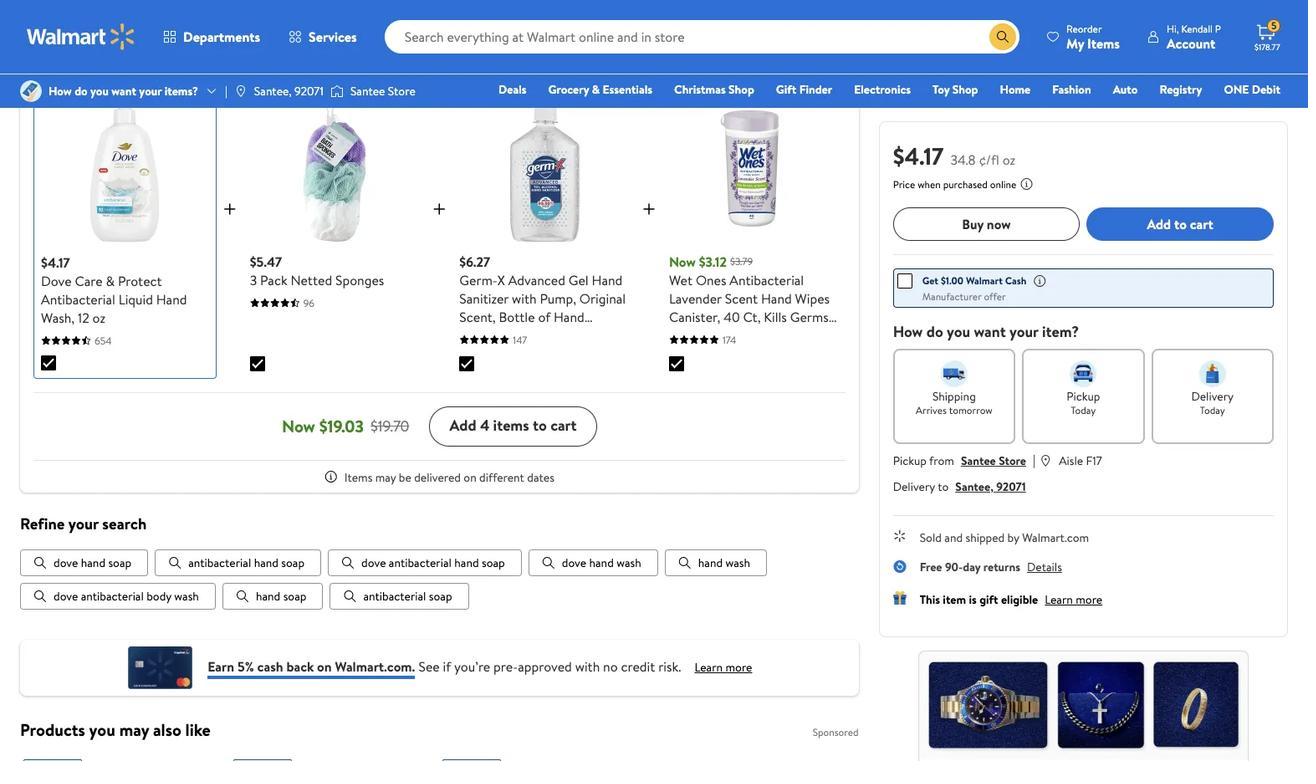 Task type: describe. For each thing, give the bounding box(es) containing it.
when
[[918, 177, 941, 192]]

toy shop link
[[926, 80, 986, 99]]

hand right of
[[554, 308, 585, 326]]

hand right gel on the left top of page
[[592, 271, 623, 289]]

earn
[[208, 657, 234, 676]]

hand soap button
[[223, 583, 323, 610]]

buy
[[963, 215, 984, 233]]

want for item?
[[974, 321, 1006, 342]]

 image for santee store
[[330, 83, 344, 100]]

home link
[[993, 80, 1039, 99]]

christmas
[[674, 81, 726, 98]]

approved
[[518, 657, 572, 676]]

dove for dove hand wash
[[562, 555, 587, 572]]

seller for $5.47
[[278, 66, 302, 80]]

want for items?
[[112, 83, 136, 100]]

pump,
[[540, 289, 577, 308]]

finder
[[800, 81, 833, 98]]

scent,
[[460, 308, 496, 326]]

dove antibacterial hand soap button
[[328, 550, 522, 577]]

0 vertical spatial santee
[[351, 83, 385, 100]]

capitalone image
[[127, 647, 194, 690]]

pickup for pickup today
[[1067, 388, 1101, 405]]

different
[[480, 469, 525, 486]]

capital one  earn 5% cash back on walmart.com. see if you're pre-approved with no credit risk. learn more element
[[695, 659, 753, 677]]

reorder my items
[[1067, 21, 1120, 52]]

christmas shop link
[[667, 80, 762, 99]]

dove antibacterial hand soap list item
[[328, 550, 522, 577]]

2 product group from the left
[[233, 753, 419, 761]]

offer
[[984, 290, 1006, 304]]

original
[[580, 289, 626, 308]]

fashion link
[[1045, 80, 1099, 99]]

dove for dove antibacterial body wash
[[54, 588, 78, 605]]

add for add to cart
[[1148, 215, 1172, 233]]

oz inside $4.17 34.8 ¢/fl oz
[[1003, 151, 1016, 169]]

147
[[513, 333, 527, 347]]

products you may also like
[[20, 719, 211, 742]]

how for how do you want your item?
[[893, 321, 923, 342]]

Walmart Site-Wide search field
[[385, 20, 1020, 54]]

ct,
[[743, 308, 761, 326]]

$5.47
[[250, 252, 282, 271]]

0 vertical spatial cart
[[1191, 215, 1214, 233]]

do for how do you want your item?
[[927, 321, 944, 342]]

wash inside 'button'
[[726, 555, 751, 572]]

if
[[443, 657, 451, 676]]

do for how do you want your items?
[[75, 83, 88, 100]]

your for items?
[[139, 83, 162, 100]]

one debit walmart+
[[1225, 81, 1281, 121]]

dove for dove hand soap
[[54, 555, 78, 572]]

1 horizontal spatial 92071
[[997, 479, 1027, 495]]

refine
[[20, 513, 65, 534]]

ones
[[696, 271, 727, 289]]

grocery & essentials
[[549, 81, 653, 98]]

wipes
[[795, 289, 830, 308]]

one debit link
[[1217, 80, 1289, 99]]

dove antibacterial body wash
[[54, 588, 199, 605]]

shop for toy shop
[[953, 81, 979, 98]]

1 vertical spatial santee,
[[956, 479, 994, 495]]

santee, 92071 button
[[956, 479, 1027, 495]]

services button
[[275, 17, 371, 57]]

with inside the $6.27 germ-x advanced gel hand sanitizer with pump, original scent, bottle of hand sanitizer, 24 fl oz
[[512, 289, 537, 308]]

now
[[987, 215, 1011, 233]]

hi,
[[1167, 21, 1179, 36]]

items
[[493, 415, 529, 436]]

walmart
[[966, 274, 1003, 288]]

sold
[[920, 530, 942, 546]]

add for add 4 items to cart
[[450, 415, 477, 436]]

lavender
[[669, 289, 722, 308]]

pickup for pickup from santee store |
[[893, 453, 927, 469]]

$19.03
[[319, 415, 364, 438]]

90-
[[945, 559, 963, 576]]

get $1.00 walmart cash
[[923, 274, 1027, 288]]

3 product group from the left
[[443, 753, 629, 761]]

products
[[20, 719, 85, 742]]

you for how do you want your items?
[[90, 83, 109, 100]]

best for now
[[676, 66, 695, 80]]

oz inside $4.17 dove care & protect antibacterial liquid hand wash, 12 oz
[[93, 308, 106, 327]]

3 pack netted sponges image
[[257, 90, 413, 246]]

aisle
[[1060, 453, 1084, 469]]

0 vertical spatial learn
[[1045, 592, 1074, 608]]

hand inside button
[[590, 555, 614, 572]]

arrives
[[916, 403, 947, 418]]

more inside "element"
[[726, 659, 753, 676]]

manufacturer offer
[[923, 290, 1006, 304]]

sponges
[[336, 271, 384, 289]]

& inside $4.17 dove care & protect antibacterial liquid hand wash, 12 oz
[[106, 272, 115, 290]]

dove hand wash button
[[529, 550, 658, 577]]

care
[[75, 272, 103, 290]]

my
[[1067, 34, 1085, 52]]

auto link
[[1106, 80, 1146, 99]]

one
[[1225, 81, 1250, 98]]

of
[[538, 308, 551, 326]]

gift
[[776, 81, 797, 98]]

toy shop
[[933, 81, 979, 98]]

p
[[1216, 21, 1222, 36]]

0 vertical spatial store
[[388, 83, 416, 100]]

0 horizontal spatial cart
[[551, 415, 577, 436]]

body
[[147, 588, 172, 605]]

$3.79
[[731, 254, 753, 269]]

1 plus image from the left
[[220, 199, 240, 219]]

dove hand soap list item
[[20, 550, 148, 577]]

antibacterial for wash,
[[41, 290, 115, 308]]

$4.17 34.8 ¢/fl oz
[[893, 140, 1016, 172]]

today for delivery
[[1201, 403, 1226, 418]]

1 horizontal spatial with
[[575, 657, 600, 676]]

wash inside 'button'
[[174, 588, 199, 605]]

earn 5% cash back on walmart.com. see if you're pre-approved with no credit risk.
[[208, 657, 682, 676]]

hand inside 'button'
[[699, 555, 723, 572]]

toy
[[933, 81, 950, 98]]

delivery today
[[1192, 388, 1234, 418]]

96
[[303, 296, 315, 310]]

f17
[[1087, 453, 1103, 469]]

wet ones antibacterial lavender scent hand wipes canister, 40 ct, kills germs, 8 hour moisturization image
[[676, 90, 832, 246]]

$19.70
[[371, 416, 410, 437]]

antibacterial for hand
[[730, 271, 804, 289]]

wet
[[669, 271, 693, 289]]

gift finder link
[[769, 80, 840, 99]]

germ-x advanced gel hand sanitizer with pump, original scent, bottle of hand sanitizer, 24 fl oz image
[[467, 90, 622, 246]]

$5.47 3 pack netted sponges
[[250, 252, 384, 289]]

1 vertical spatial |
[[1033, 451, 1036, 469]]

hand inside 'now $3.12 $3.79 wet ones antibacterial lavender scent hand wipes canister, 40 ct, kills germs, 8 hour moisturization'
[[762, 289, 792, 308]]

2 vertical spatial you
[[89, 719, 115, 742]]

santee store button
[[961, 453, 1027, 469]]

walmart image
[[27, 23, 136, 50]]

5
[[1272, 19, 1277, 33]]

items?
[[165, 83, 198, 100]]

aisle f17
[[1060, 453, 1103, 469]]

liquid
[[119, 290, 153, 308]]

40
[[724, 308, 740, 326]]

fashion
[[1053, 81, 1092, 98]]

shipped
[[966, 530, 1005, 546]]

cash
[[257, 657, 283, 676]]

walmart+
[[1231, 105, 1281, 121]]

be
[[399, 469, 412, 486]]

dove antibacterial body wash list item
[[20, 583, 216, 610]]

items inside reorder my items
[[1088, 34, 1120, 52]]

walmart+ link
[[1224, 104, 1289, 122]]

kendall
[[1182, 21, 1213, 36]]

santee inside pickup from santee store |
[[961, 453, 996, 469]]



Task type: locate. For each thing, give the bounding box(es) containing it.
legal information image
[[1020, 177, 1034, 191]]

1 horizontal spatial oz
[[544, 326, 557, 344]]

do down manufacturer
[[927, 321, 944, 342]]

now inside 'now $3.12 $3.79 wet ones antibacterial lavender scent hand wipes canister, 40 ct, kills germs, 8 hour moisturization'
[[669, 252, 696, 271]]

buy now
[[963, 215, 1011, 233]]

with left no
[[575, 657, 600, 676]]

0 horizontal spatial $4.17
[[41, 253, 70, 272]]

day
[[963, 559, 981, 576]]

1 horizontal spatial how
[[893, 321, 923, 342]]

1 horizontal spatial cart
[[1191, 215, 1214, 233]]

$4.17 up when
[[893, 140, 944, 172]]

1 horizontal spatial to
[[938, 479, 949, 495]]

0 horizontal spatial items
[[345, 469, 373, 486]]

1 horizontal spatial |
[[1033, 451, 1036, 469]]

0 horizontal spatial antibacterial
[[41, 290, 115, 308]]

wash inside button
[[617, 555, 642, 572]]

now left $3.12
[[669, 252, 696, 271]]

None checkbox
[[41, 355, 56, 370], [250, 356, 265, 371], [460, 356, 475, 371], [41, 355, 56, 370], [250, 356, 265, 371], [460, 356, 475, 371]]

0 horizontal spatial |
[[225, 83, 227, 100]]

now left $19.03
[[282, 415, 315, 438]]

soap inside antibacterial hand soap button
[[281, 555, 305, 572]]

hand
[[81, 555, 106, 572], [254, 555, 279, 572], [455, 555, 479, 572], [590, 555, 614, 572], [699, 555, 723, 572], [256, 588, 281, 605]]

want left items?
[[112, 83, 136, 100]]

1 horizontal spatial want
[[974, 321, 1006, 342]]

0 vertical spatial more
[[1076, 592, 1103, 608]]

on for delivered
[[464, 469, 477, 486]]

pickup inside pickup from santee store |
[[893, 453, 927, 469]]

now for $3.12
[[669, 252, 696, 271]]

dove hand wash
[[562, 555, 642, 572]]

seller up santee, 92071
[[278, 66, 302, 80]]

electronics
[[855, 81, 911, 98]]

on for back
[[317, 657, 332, 676]]

on right back
[[317, 657, 332, 676]]

1 horizontal spatial plus image
[[639, 199, 659, 219]]

1 vertical spatial do
[[927, 321, 944, 342]]

sponsored
[[813, 726, 859, 740]]

hi, kendall p account
[[1167, 21, 1222, 52]]

2 plus image from the left
[[639, 199, 659, 219]]

pickup left from on the bottom
[[893, 453, 927, 469]]

1 horizontal spatial may
[[375, 469, 396, 486]]

dove inside dove antibacterial hand soap "button"
[[362, 555, 386, 572]]

1 horizontal spatial today
[[1201, 403, 1226, 418]]

1 product group from the left
[[23, 753, 210, 761]]

gift finder
[[776, 81, 833, 98]]

is
[[969, 592, 977, 608]]

0 horizontal spatial  image
[[20, 80, 42, 102]]

with
[[512, 289, 537, 308], [575, 657, 600, 676]]

pre-
[[494, 657, 518, 676]]

search icon image
[[997, 30, 1010, 44]]

on left different
[[464, 469, 477, 486]]

1 vertical spatial $4.17
[[41, 253, 70, 272]]

today down 'intent image for delivery'
[[1201, 403, 1226, 418]]

now
[[669, 252, 696, 271], [282, 415, 315, 438]]

dove care & protect antibacterial liquid hand wash, 12 oz image
[[47, 91, 203, 246]]

oz inside the $6.27 germ-x advanced gel hand sanitizer with pump, original scent, bottle of hand sanitizer, 24 fl oz
[[544, 326, 557, 344]]

0 vertical spatial items
[[1088, 34, 1120, 52]]

0 horizontal spatial do
[[75, 83, 88, 100]]

2 horizontal spatial your
[[1010, 321, 1039, 342]]

&
[[592, 81, 600, 98], [106, 272, 115, 290]]

pickup from santee store |
[[893, 451, 1036, 469]]

1 horizontal spatial santee,
[[956, 479, 994, 495]]

0 horizontal spatial more
[[726, 659, 753, 676]]

0 vertical spatial delivery
[[1192, 388, 1234, 405]]

2 shop from the left
[[953, 81, 979, 98]]

santee down services
[[351, 83, 385, 100]]

with left of
[[512, 289, 537, 308]]

grocery
[[549, 81, 589, 98]]

sanitizer
[[460, 289, 509, 308]]

0 horizontal spatial with
[[512, 289, 537, 308]]

fl
[[533, 326, 541, 344]]

0 horizontal spatial add
[[450, 415, 477, 436]]

hand inside 'list item'
[[81, 555, 106, 572]]

soap inside "hand soap" button
[[283, 588, 307, 605]]

$4.17
[[893, 140, 944, 172], [41, 253, 70, 272]]

0 vertical spatial add
[[1148, 215, 1172, 233]]

canister,
[[669, 308, 721, 326]]

0 horizontal spatial delivery
[[893, 479, 936, 495]]

0 vertical spatial now
[[669, 252, 696, 271]]

items left be
[[345, 469, 373, 486]]

hand inside $4.17 dove care & protect antibacterial liquid hand wash, 12 oz
[[156, 290, 187, 308]]

you down the manufacturer offer
[[947, 321, 971, 342]]

oz right fl
[[544, 326, 557, 344]]

1 horizontal spatial best seller
[[676, 66, 721, 80]]

grocery & essentials link
[[541, 80, 660, 99]]

hand wash button
[[665, 550, 767, 577]]

oz right the ¢/fl
[[1003, 151, 1016, 169]]

add inside add 4 items to cart button
[[450, 415, 477, 436]]

dove for dove antibacterial hand soap
[[362, 555, 386, 572]]

frequently bought together
[[33, 5, 224, 26]]

more right risk.
[[726, 659, 753, 676]]

1 horizontal spatial best
[[676, 66, 695, 80]]

see
[[419, 657, 440, 676]]

intent image for pickup image
[[1071, 361, 1097, 387]]

x
[[498, 271, 505, 289]]

dove inside dove antibacterial body wash 'button'
[[54, 588, 78, 605]]

1 vertical spatial pickup
[[893, 453, 927, 469]]

0 horizontal spatial learn
[[695, 659, 723, 676]]

delivery down from on the bottom
[[893, 479, 936, 495]]

how down walmart image
[[49, 83, 72, 100]]

& right care
[[106, 272, 115, 290]]

174
[[723, 333, 737, 347]]

antibacterial up hand soap list item
[[188, 555, 251, 572]]

0 vertical spatial |
[[225, 83, 227, 100]]

0 horizontal spatial seller
[[278, 66, 302, 80]]

hand soap list item
[[223, 583, 323, 610]]

delivery for today
[[1192, 388, 1234, 405]]

654
[[95, 333, 112, 348]]

2 best seller from the left
[[676, 66, 721, 80]]

0 horizontal spatial pickup
[[893, 453, 927, 469]]

1 best seller from the left
[[257, 66, 302, 80]]

1 vertical spatial 92071
[[997, 479, 1027, 495]]

moisturization
[[713, 326, 795, 344]]

1 horizontal spatial do
[[927, 321, 944, 342]]

0 vertical spatial may
[[375, 469, 396, 486]]

 image
[[20, 80, 42, 102], [330, 83, 344, 100]]

1 shop from the left
[[729, 81, 755, 98]]

soap inside antibacterial soap button
[[429, 588, 452, 605]]

antibacterial soap list item
[[330, 583, 469, 610]]

today inside pickup today
[[1071, 403, 1096, 418]]

0 vertical spatial how
[[49, 83, 72, 100]]

santee, down pickup from santee store |
[[956, 479, 994, 495]]

0 horizontal spatial wash
[[174, 588, 199, 605]]

1 vertical spatial santee
[[961, 453, 996, 469]]

0 horizontal spatial best seller
[[257, 66, 302, 80]]

1 vertical spatial you
[[947, 321, 971, 342]]

 image
[[234, 85, 248, 98]]

oz right 12
[[93, 308, 106, 327]]

0 horizontal spatial best
[[257, 66, 276, 80]]

$4.17 for $4.17 34.8 ¢/fl oz
[[893, 140, 944, 172]]

antibacterial up the antibacterial soap
[[389, 555, 452, 572]]

free
[[920, 559, 943, 576]]

1 horizontal spatial seller
[[698, 66, 721, 80]]

how down get $1.00 walmart cash option
[[893, 321, 923, 342]]

1 vertical spatial add
[[450, 415, 477, 436]]

1 horizontal spatial pickup
[[1067, 388, 1101, 405]]

1 vertical spatial may
[[119, 719, 149, 742]]

antibacterial soap button
[[330, 583, 469, 610]]

seller up christmas shop link
[[698, 66, 721, 80]]

0 horizontal spatial store
[[388, 83, 416, 100]]

dove antibacterial hand soap
[[362, 555, 505, 572]]

best seller
[[257, 66, 302, 80], [676, 66, 721, 80]]

 image down walmart image
[[20, 80, 42, 102]]

plus image
[[220, 199, 240, 219], [639, 199, 659, 219]]

santee, down services dropdown button
[[254, 83, 292, 100]]

delivery for to
[[893, 479, 936, 495]]

None checkbox
[[669, 356, 684, 371]]

walmart.com.
[[335, 657, 415, 676]]

best for $5.47
[[257, 66, 276, 80]]

together
[[164, 5, 224, 26]]

Search search field
[[385, 20, 1020, 54]]

antibacterial inside 'now $3.12 $3.79 wet ones antibacterial lavender scent hand wipes canister, 40 ct, kills germs, 8 hour moisturization'
[[730, 271, 804, 289]]

0 horizontal spatial your
[[68, 513, 99, 534]]

now for $19.03
[[282, 415, 315, 438]]

best up santee, 92071
[[257, 66, 276, 80]]

this
[[920, 592, 941, 608]]

0 horizontal spatial how
[[49, 83, 72, 100]]

manufacturer
[[923, 290, 982, 304]]

home
[[1000, 81, 1031, 98]]

best up christmas
[[676, 66, 695, 80]]

1 horizontal spatial add
[[1148, 215, 1172, 233]]

|
[[225, 83, 227, 100], [1033, 451, 1036, 469]]

| right items?
[[225, 83, 227, 100]]

shop for christmas shop
[[729, 81, 755, 98]]

$6.27 germ-x advanced gel hand sanitizer with pump, original scent, bottle of hand sanitizer, 24 fl oz
[[460, 252, 626, 344]]

free 90-day returns details
[[920, 559, 1063, 576]]

soap inside the dove hand soap button
[[108, 555, 132, 572]]

to for add
[[1175, 215, 1187, 233]]

antibacterial inside $4.17 dove care & protect antibacterial liquid hand wash, 12 oz
[[41, 290, 115, 308]]

intent image for delivery image
[[1200, 361, 1227, 387]]

dove hand soap
[[54, 555, 132, 572]]

today down intent image for pickup
[[1071, 403, 1096, 418]]

1 horizontal spatial shop
[[953, 81, 979, 98]]

$3.12
[[699, 252, 727, 271]]

antibacterial soap
[[363, 588, 452, 605]]

purchased
[[944, 177, 988, 192]]

shipping arrives tomorrow
[[916, 388, 993, 418]]

may left also
[[119, 719, 149, 742]]

items right "my"
[[1088, 34, 1120, 52]]

0 horizontal spatial santee
[[351, 83, 385, 100]]

0 vertical spatial with
[[512, 289, 537, 308]]

your up dove hand soap 'list item'
[[68, 513, 99, 534]]

1 horizontal spatial now
[[669, 252, 696, 271]]

1 horizontal spatial &
[[592, 81, 600, 98]]

1 horizontal spatial store
[[999, 453, 1027, 469]]

92071 down santee store button
[[997, 479, 1027, 495]]

learn more
[[695, 659, 753, 676]]

do down walmart image
[[75, 83, 88, 100]]

antibacterial hand soap
[[188, 555, 305, 572]]

0 vertical spatial 92071
[[295, 83, 324, 100]]

0 vertical spatial do
[[75, 83, 88, 100]]

from
[[930, 453, 955, 469]]

0 horizontal spatial shop
[[729, 81, 755, 98]]

advanced
[[509, 271, 566, 289]]

1 vertical spatial now
[[282, 415, 315, 438]]

1 horizontal spatial more
[[1076, 592, 1103, 608]]

92071
[[295, 83, 324, 100], [997, 479, 1027, 495]]

2 best from the left
[[676, 66, 695, 80]]

0 vertical spatial your
[[139, 83, 162, 100]]

seller for now
[[698, 66, 721, 80]]

antibacterial down dove antibacterial hand soap "button"
[[363, 588, 426, 605]]

you right 'products'
[[89, 719, 115, 742]]

hand wash list item
[[665, 550, 767, 577]]

Get $1.00 Walmart Cash checkbox
[[898, 274, 913, 289]]

soap
[[108, 555, 132, 572], [281, 555, 305, 572], [482, 555, 505, 572], [283, 588, 307, 605], [429, 588, 452, 605]]

2 horizontal spatial to
[[1175, 215, 1187, 233]]

germ-
[[460, 271, 498, 289]]

2 seller from the left
[[698, 66, 721, 80]]

34.8
[[951, 151, 976, 169]]

1 vertical spatial want
[[974, 321, 1006, 342]]

antibacterial hand soap list item
[[155, 550, 321, 577]]

hour
[[680, 326, 709, 344]]

dove hand wash list item
[[529, 550, 658, 577]]

learn down details button
[[1045, 592, 1074, 608]]

list
[[20, 550, 859, 610]]

1 horizontal spatial santee
[[961, 453, 996, 469]]

may left be
[[375, 469, 396, 486]]

delivery
[[1192, 388, 1234, 405], [893, 479, 936, 495]]

0 horizontal spatial want
[[112, 83, 136, 100]]

0 horizontal spatial to
[[533, 415, 547, 436]]

1 horizontal spatial product group
[[233, 753, 419, 761]]

risk.
[[659, 657, 682, 676]]

hand inside "button"
[[455, 555, 479, 572]]

0 horizontal spatial oz
[[93, 308, 106, 327]]

 image left santee store
[[330, 83, 344, 100]]

0 vertical spatial to
[[1175, 215, 1187, 233]]

1 horizontal spatial $4.17
[[893, 140, 944, 172]]

registry link
[[1153, 80, 1210, 99]]

0 horizontal spatial on
[[317, 657, 332, 676]]

you
[[90, 83, 109, 100], [947, 321, 971, 342], [89, 719, 115, 742]]

hand right ct,
[[762, 289, 792, 308]]

1 best from the left
[[257, 66, 276, 80]]

dove antibacterial body wash button
[[20, 583, 216, 610]]

& right "grocery"
[[592, 81, 600, 98]]

best
[[257, 66, 276, 80], [676, 66, 695, 80]]

best seller for $5.47
[[257, 66, 302, 80]]

price when purchased online
[[893, 177, 1017, 192]]

1 vertical spatial &
[[106, 272, 115, 290]]

1 today from the left
[[1071, 403, 1096, 418]]

| left aisle
[[1033, 451, 1036, 469]]

24
[[515, 326, 530, 344]]

refine your search
[[20, 513, 147, 534]]

your for item?
[[1010, 321, 1039, 342]]

details
[[1028, 559, 1063, 576]]

account
[[1167, 34, 1216, 52]]

want
[[112, 83, 136, 100], [974, 321, 1006, 342]]

learn inside capital one  earn 5% cash back on walmart.com. see if you're pre-approved with no credit risk. learn more "element"
[[695, 659, 723, 676]]

dove inside the dove hand soap button
[[54, 555, 78, 572]]

no
[[603, 657, 618, 676]]

learn right risk.
[[695, 659, 723, 676]]

you down walmart image
[[90, 83, 109, 100]]

learn
[[1045, 592, 1074, 608], [695, 659, 723, 676]]

show walmart cash details image
[[1034, 274, 1047, 288]]

reorder
[[1067, 21, 1102, 36]]

1 vertical spatial store
[[999, 453, 1027, 469]]

2 vertical spatial to
[[938, 479, 949, 495]]

0 vertical spatial you
[[90, 83, 109, 100]]

item
[[943, 592, 967, 608]]

add to cart button
[[1087, 208, 1274, 241]]

intent image for shipping image
[[941, 361, 968, 387]]

2 horizontal spatial wash
[[726, 555, 751, 572]]

how for how do you want your items?
[[49, 83, 72, 100]]

like
[[185, 719, 211, 742]]

santee up santee, 92071 button at the right
[[961, 453, 996, 469]]

shop
[[729, 81, 755, 98], [953, 81, 979, 98]]

pack
[[260, 271, 288, 289]]

scent
[[725, 289, 758, 308]]

$4.17 inside $4.17 dove care & protect antibacterial liquid hand wash, 12 oz
[[41, 253, 70, 272]]

92071 down services dropdown button
[[295, 83, 324, 100]]

0 horizontal spatial now
[[282, 415, 315, 438]]

more right eligible
[[1076, 592, 1103, 608]]

1 horizontal spatial delivery
[[1192, 388, 1234, 405]]

0 vertical spatial pickup
[[1067, 388, 1101, 405]]

$4.17 dove care & protect antibacterial liquid hand wash, 12 oz
[[41, 253, 187, 327]]

plus image
[[430, 199, 450, 219]]

1 horizontal spatial on
[[464, 469, 477, 486]]

list containing dove hand soap
[[20, 550, 859, 610]]

1 vertical spatial items
[[345, 469, 373, 486]]

$4.17 for $4.17 dove care & protect antibacterial liquid hand wash, 12 oz
[[41, 253, 70, 272]]

shop right toy
[[953, 81, 979, 98]]

2 horizontal spatial oz
[[1003, 151, 1016, 169]]

best seller up santee, 92071
[[257, 66, 302, 80]]

today inside delivery today
[[1201, 403, 1226, 418]]

departments
[[183, 28, 260, 46]]

want down offer
[[974, 321, 1006, 342]]

0 horizontal spatial santee,
[[254, 83, 292, 100]]

today for pickup
[[1071, 403, 1096, 418]]

1 vertical spatial with
[[575, 657, 600, 676]]

to for delivery
[[938, 479, 949, 495]]

gifting made easy image
[[893, 592, 907, 605]]

1 seller from the left
[[278, 66, 302, 80]]

0 vertical spatial &
[[592, 81, 600, 98]]

delivery down 'intent image for delivery'
[[1192, 388, 1234, 405]]

 image for how do you want your items?
[[20, 80, 42, 102]]

2 today from the left
[[1201, 403, 1226, 418]]

antibacterial down dove hand soap
[[81, 588, 144, 605]]

hand right liquid at the top of page
[[156, 290, 187, 308]]

$4.17 left care
[[41, 253, 70, 272]]

shop right christmas
[[729, 81, 755, 98]]

dove inside the dove hand wash button
[[562, 555, 587, 572]]

1 horizontal spatial  image
[[330, 83, 344, 100]]

you for how do you want your item?
[[947, 321, 971, 342]]

$6.27
[[460, 252, 491, 271]]

get $1.00 walmart cash walmart plus, element
[[898, 273, 1027, 290]]

add to cart
[[1148, 215, 1214, 233]]

0 horizontal spatial &
[[106, 272, 115, 290]]

antibacterial inside "button"
[[389, 555, 452, 572]]

0 vertical spatial antibacterial
[[730, 271, 804, 289]]

delivery to santee, 92071
[[893, 479, 1027, 495]]

your left items?
[[139, 83, 162, 100]]

add inside add to cart button
[[1148, 215, 1172, 233]]

1 horizontal spatial antibacterial
[[730, 271, 804, 289]]

product group
[[23, 753, 210, 761], [233, 753, 419, 761], [443, 753, 629, 761]]

gel
[[569, 271, 589, 289]]

0 vertical spatial $4.17
[[893, 140, 944, 172]]

wash,
[[41, 308, 75, 327]]

best seller for now
[[676, 66, 721, 80]]

store inside pickup from santee store |
[[999, 453, 1027, 469]]

soap inside dove antibacterial hand soap "button"
[[482, 555, 505, 572]]

pickup down intent image for pickup
[[1067, 388, 1101, 405]]

antibacterial inside 'button'
[[81, 588, 144, 605]]

your left item?
[[1010, 321, 1039, 342]]

best seller up christmas
[[676, 66, 721, 80]]

santee, 92071
[[254, 83, 324, 100]]

1 vertical spatial to
[[533, 415, 547, 436]]



Task type: vqa. For each thing, say whether or not it's contained in the screenshot.
different
yes



